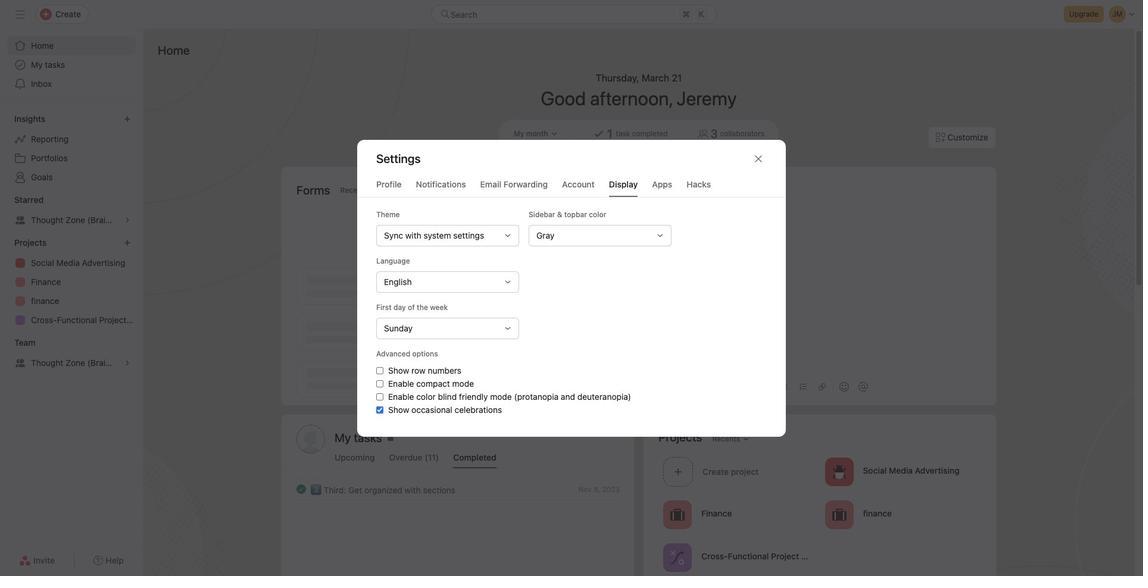 Task type: describe. For each thing, give the bounding box(es) containing it.
numbered list image
[[800, 383, 807, 391]]

1 briefcase image from the left
[[670, 508, 685, 522]]

starred element
[[0, 189, 143, 232]]

1 horizontal spatial list item
[[658, 454, 820, 490]]

0 horizontal spatial list item
[[282, 479, 634, 500]]

line_and_symbols image
[[670, 550, 685, 565]]

teams element
[[0, 332, 143, 375]]

at mention image
[[858, 382, 868, 392]]



Task type: locate. For each thing, give the bounding box(es) containing it.
global element
[[0, 29, 143, 101]]

list item
[[658, 454, 820, 490], [282, 479, 634, 500]]

add profile photo image
[[296, 425, 325, 454]]

toolbar
[[658, 373, 981, 400]]

close this dialog image
[[754, 154, 763, 163]]

projects element
[[0, 232, 143, 332]]

completed image
[[294, 482, 308, 497]]

1 horizontal spatial briefcase image
[[832, 508, 846, 522]]

link image
[[819, 383, 826, 391]]

0 horizontal spatial briefcase image
[[670, 508, 685, 522]]

2 briefcase image from the left
[[832, 508, 846, 522]]

briefcase image
[[670, 508, 685, 522], [832, 508, 846, 522]]

settings tab list
[[357, 178, 786, 197]]

dialog
[[357, 140, 786, 437]]

briefcase image down bug icon
[[832, 508, 846, 522]]

Completed checkbox
[[294, 482, 308, 497]]

briefcase image up the line_and_symbols image
[[670, 508, 685, 522]]

None checkbox
[[376, 367, 383, 374], [376, 380, 383, 387], [376, 393, 383, 400], [376, 406, 383, 413], [376, 367, 383, 374], [376, 380, 383, 387], [376, 393, 383, 400], [376, 406, 383, 413]]

hide sidebar image
[[15, 10, 25, 19]]

insights element
[[0, 108, 143, 189]]

bulleted list image
[[780, 383, 788, 391]]

bug image
[[832, 465, 846, 479]]



Task type: vqa. For each thing, say whether or not it's contained in the screenshot.
Add to bookmarks icon
no



